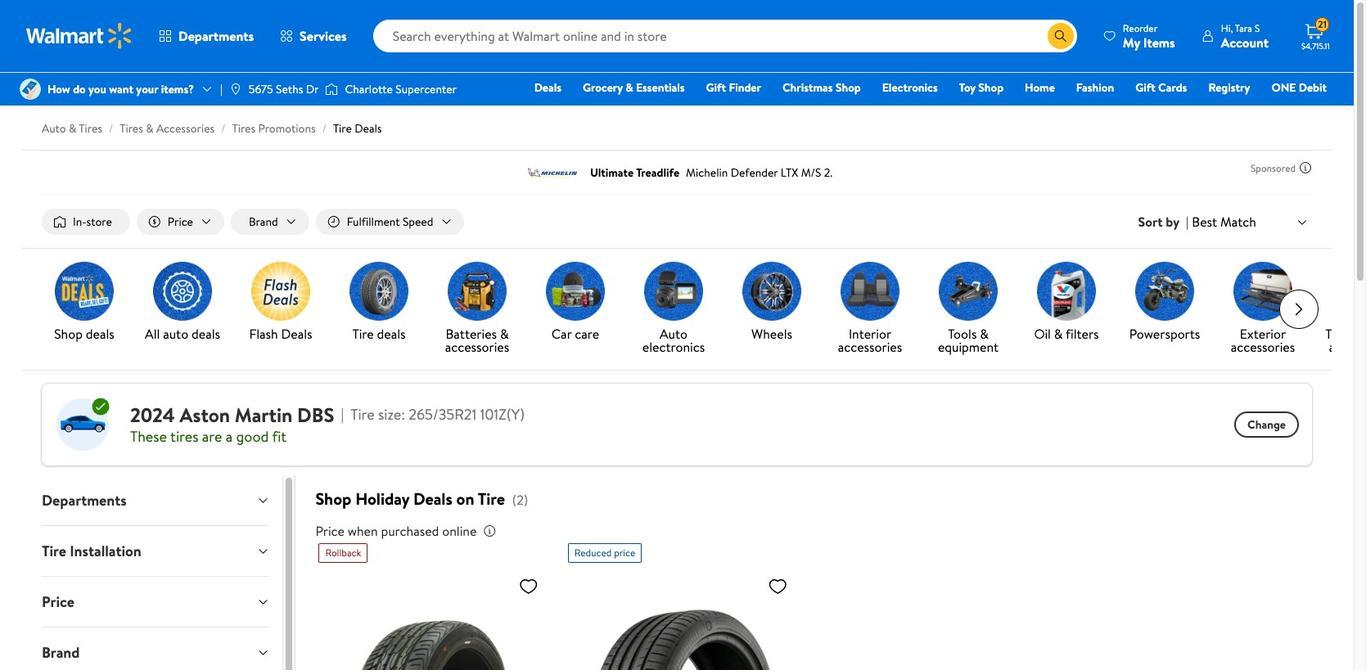 Task type: locate. For each thing, give the bounding box(es) containing it.
toy shop
[[959, 79, 1004, 96]]

walmart+
[[1278, 102, 1327, 119]]

tires image
[[350, 262, 409, 321]]

deals left the on
[[413, 488, 453, 510]]

accessories down next slide for chipmodulewithimages list
[[1231, 338, 1295, 356]]

deals down charlotte
[[355, 120, 382, 137]]

auto inside auto electronics
[[660, 325, 688, 343]]

accessories for exterior accessories
[[1231, 338, 1295, 356]]

account
[[1221, 33, 1269, 51]]

departments button up "items?"
[[146, 16, 267, 56]]

deals down shop all. image
[[86, 325, 114, 343]]

& right truck
[[1359, 325, 1366, 343]]

exterior accessories
[[1231, 325, 1295, 356]]

 image
[[20, 79, 41, 100]]

price inside tab
[[42, 592, 74, 612]]

price down tire installation
[[42, 592, 74, 612]]

departments inside the departments tab
[[42, 490, 127, 511]]

dbs
[[297, 401, 334, 429]]

& down the do
[[69, 120, 76, 137]]

s
[[1255, 21, 1260, 35]]

you
[[88, 81, 106, 97]]

2 horizontal spatial deals
[[377, 325, 406, 343]]

christmas
[[783, 79, 833, 96]]

shop holiday deals on tire (2)
[[316, 488, 528, 510]]

& inside the grocery & essentials link
[[626, 79, 633, 96]]

1 vertical spatial auto
[[660, 325, 688, 343]]

accessories for interior accessories
[[838, 338, 902, 356]]

2 vertical spatial |
[[341, 405, 344, 425]]

deals
[[534, 79, 562, 96], [355, 120, 382, 137], [281, 325, 312, 343], [413, 488, 453, 510]]

/ right auto & tires 'link'
[[109, 120, 113, 137]]

& left "accessories" on the left
[[146, 120, 154, 137]]

auto for auto & tires / tires & accessories / tires promotions / tire deals
[[42, 120, 66, 137]]

& inside oil & filters link
[[1054, 325, 1063, 343]]

deals right the flash
[[281, 325, 312, 343]]

charlotte
[[345, 81, 393, 97]]

| right by in the right of the page
[[1186, 213, 1189, 231]]

1 vertical spatial price button
[[29, 577, 283, 627]]

0 horizontal spatial gift
[[706, 79, 726, 96]]

accessories inside "interior accessories" link
[[838, 338, 902, 356]]

price up shop auto image on the top
[[168, 214, 193, 230]]

(2)
[[512, 491, 528, 509]]

fashion
[[1076, 79, 1114, 96]]

1 gift from the left
[[706, 79, 726, 96]]

flash deals link
[[238, 262, 323, 344]]

Search search field
[[373, 20, 1077, 52]]

0 horizontal spatial brand
[[42, 643, 80, 663]]

gift finder link
[[699, 79, 769, 97]]

truck & link
[[1319, 262, 1366, 357]]

tire inside "2024 aston martin dbs | tire size: 265/35r21 101z(y) these tires are a good fit"
[[351, 405, 375, 425]]

1 horizontal spatial deals
[[192, 325, 220, 343]]

sort by |
[[1139, 213, 1189, 231]]

2 deals from the left
[[192, 325, 220, 343]]

sort and filter section element
[[22, 196, 1332, 248]]

departments button up tire installation dropdown button
[[29, 476, 283, 526]]

gift left cards
[[1136, 79, 1156, 96]]

purchased
[[381, 522, 439, 540]]

2 horizontal spatial accessories
[[1231, 338, 1295, 356]]

1 horizontal spatial brand
[[249, 214, 278, 230]]

| right dbs
[[341, 405, 344, 425]]

reduced price
[[575, 546, 636, 560]]

reduced
[[575, 546, 612, 560]]

1 horizontal spatial accessories
[[838, 338, 902, 356]]

departments up tire installation
[[42, 490, 127, 511]]

& for equipment
[[980, 325, 989, 343]]

are
[[202, 426, 222, 447]]

deals left "grocery"
[[534, 79, 562, 96]]

0 horizontal spatial deals
[[86, 325, 114, 343]]

accessories
[[445, 338, 509, 356], [838, 338, 902, 356], [1231, 338, 1295, 356]]

0 horizontal spatial |
[[220, 81, 223, 97]]

1 accessories from the left
[[445, 338, 509, 356]]

2 gift from the left
[[1136, 79, 1156, 96]]

debit
[[1299, 79, 1327, 96]]

auto down auto electronics image
[[660, 325, 688, 343]]

brand button down price tab
[[29, 628, 283, 671]]

wheels image
[[743, 262, 802, 321]]

& inside batteries & accessories
[[500, 325, 509, 343]]

flash deals image
[[251, 262, 310, 321]]

truck
[[1326, 325, 1356, 343]]

equipment
[[938, 338, 999, 356]]

deals down tires image
[[377, 325, 406, 343]]

good
[[236, 426, 269, 447]]

1 vertical spatial |
[[1186, 213, 1189, 231]]

accessories inside batteries & accessories link
[[445, 338, 509, 356]]

tires down want
[[120, 120, 143, 137]]

& right "grocery"
[[626, 79, 633, 96]]

tires promotions link
[[232, 120, 316, 137]]

speed
[[403, 214, 433, 230]]

tires down 5675 on the top
[[232, 120, 256, 137]]

price button up brand tab
[[29, 577, 283, 627]]

tires down you
[[79, 120, 102, 137]]

1 tires from the left
[[79, 120, 102, 137]]

0 vertical spatial auto
[[42, 120, 66, 137]]

martin
[[235, 401, 293, 429]]

0 horizontal spatial tires
[[79, 120, 102, 137]]

charlotte supercenter
[[345, 81, 457, 97]]

do
[[73, 81, 86, 97]]

price button up shop auto image on the top
[[137, 209, 224, 235]]

0 vertical spatial brand button
[[231, 209, 309, 235]]

& right batteries
[[500, 325, 509, 343]]

brand button
[[231, 209, 309, 235], [29, 628, 283, 671]]

in-store
[[73, 214, 112, 230]]

fulfillment
[[347, 214, 400, 230]]

price up rollback
[[316, 522, 345, 540]]

1 horizontal spatial tires
[[120, 120, 143, 137]]

sort
[[1139, 213, 1163, 231]]

departments up "items?"
[[178, 27, 254, 45]]

brand inside tab
[[42, 643, 80, 663]]

2 accessories from the left
[[838, 338, 902, 356]]

interior accessories
[[838, 325, 902, 356]]

aston
[[180, 401, 230, 429]]

/ right "accessories" on the left
[[221, 120, 226, 137]]

these
[[130, 426, 167, 447]]

1 vertical spatial brand
[[42, 643, 80, 663]]

interior accessories image
[[841, 262, 900, 321]]

tools & equipment image
[[939, 262, 998, 321]]

add to favorites list, zenna argus-uhp all season 265/35zr21 101y xl passenger tire image
[[519, 576, 539, 597]]

& for accessories
[[500, 325, 509, 343]]

2 horizontal spatial tires
[[232, 120, 256, 137]]

1 vertical spatial departments
[[42, 490, 127, 511]]

1 horizontal spatial gift
[[1136, 79, 1156, 96]]

tire installation
[[42, 541, 141, 562]]

3 deals from the left
[[377, 325, 406, 343]]

registry link
[[1201, 79, 1258, 97]]

3 accessories from the left
[[1231, 338, 1295, 356]]

1 horizontal spatial auto
[[660, 325, 688, 343]]

car care link
[[533, 262, 618, 344]]

accessories inside exterior accessories link
[[1231, 338, 1295, 356]]

christmas shop
[[783, 79, 861, 96]]

2024
[[130, 401, 175, 429]]

tire left installation
[[42, 541, 66, 562]]

car care image
[[546, 262, 605, 321]]

ad disclaimer and feedback image
[[1299, 161, 1312, 174]]

hi,
[[1221, 21, 1233, 35]]

| inside sort and filter section element
[[1186, 213, 1189, 231]]

 image right dr
[[325, 81, 338, 97]]

0 horizontal spatial departments
[[42, 490, 127, 511]]

change button
[[1235, 412, 1299, 438]]

continental contisportcontact 5p 265/35r21 101 y tire fits: 2021-22 tesla s plaid, 2019 audi a8 quattro l image
[[568, 570, 794, 671]]

batteries & accessories
[[445, 325, 509, 356]]

0 horizontal spatial auto
[[42, 120, 66, 137]]

gift for gift cards
[[1136, 79, 1156, 96]]

2 tires from the left
[[120, 120, 143, 137]]

seths
[[276, 81, 303, 97]]

auto down how
[[42, 120, 66, 137]]

oil & filters link
[[1024, 262, 1109, 344]]

|
[[220, 81, 223, 97], [1186, 213, 1189, 231], [341, 405, 344, 425]]

1 horizontal spatial /
[[221, 120, 226, 137]]

accessories down interior accessories image
[[838, 338, 902, 356]]

1 horizontal spatial |
[[341, 405, 344, 425]]

tire left size:
[[351, 405, 375, 425]]

1 deals from the left
[[86, 325, 114, 343]]

0 vertical spatial price
[[168, 214, 193, 230]]

shop deals link
[[42, 262, 127, 344]]

accessories down the batteries & accessories image
[[445, 338, 509, 356]]

reorder my items
[[1123, 21, 1175, 51]]

deals right auto
[[192, 325, 220, 343]]

2 horizontal spatial /
[[322, 120, 327, 137]]

all
[[145, 325, 160, 343]]

1 / from the left
[[109, 120, 113, 137]]

& right tools
[[980, 325, 989, 343]]

 image
[[325, 81, 338, 97], [229, 83, 242, 96]]

your
[[136, 81, 158, 97]]

exterior accessories link
[[1221, 262, 1306, 357]]

1 horizontal spatial departments
[[178, 27, 254, 45]]

cards
[[1159, 79, 1187, 96]]

price
[[168, 214, 193, 230], [316, 522, 345, 540], [42, 592, 74, 612]]

brand
[[249, 214, 278, 230], [42, 643, 80, 663]]

0 vertical spatial |
[[220, 81, 223, 97]]

batteries & accessories image
[[448, 262, 507, 321]]

0 horizontal spatial /
[[109, 120, 113, 137]]

toy shop link
[[952, 79, 1011, 97]]

101z(y)
[[480, 405, 525, 425]]

brand button up flash deals image
[[231, 209, 309, 235]]

2 horizontal spatial |
[[1186, 213, 1189, 231]]

sponsored
[[1251, 161, 1296, 175]]

& right "oil"
[[1054, 325, 1063, 343]]

all auto deals link
[[140, 262, 225, 344]]

0 vertical spatial price button
[[137, 209, 224, 235]]

powersports link
[[1122, 262, 1208, 344]]

batteries
[[446, 325, 497, 343]]

0 vertical spatial brand
[[249, 214, 278, 230]]

1 vertical spatial departments button
[[29, 476, 283, 526]]

2 vertical spatial price
[[42, 592, 74, 612]]

0 horizontal spatial price
[[42, 592, 74, 612]]

/
[[109, 120, 113, 137], [221, 120, 226, 137], [322, 120, 327, 137]]

0 horizontal spatial accessories
[[445, 338, 509, 356]]

| left 5675 on the top
[[220, 81, 223, 97]]

/ left tire deals link
[[322, 120, 327, 137]]

2 horizontal spatial price
[[316, 522, 345, 540]]

& inside tools & equipment
[[980, 325, 989, 343]]

1 horizontal spatial  image
[[325, 81, 338, 97]]

christmas shop link
[[775, 79, 868, 97]]

gift left finder
[[706, 79, 726, 96]]

1 horizontal spatial price
[[168, 214, 193, 230]]

shop right christmas on the top
[[836, 79, 861, 96]]

 image left 5675 on the top
[[229, 83, 242, 96]]

0 horizontal spatial  image
[[229, 83, 242, 96]]

dr
[[306, 81, 319, 97]]

3 tires from the left
[[232, 120, 256, 137]]



Task type: vqa. For each thing, say whether or not it's contained in the screenshot.
Shop now
no



Task type: describe. For each thing, give the bounding box(es) containing it.
& inside truck &
[[1359, 325, 1366, 343]]

car
[[552, 325, 572, 343]]

fit
[[272, 426, 287, 447]]

shop right toy
[[979, 79, 1004, 96]]

gift cards
[[1136, 79, 1187, 96]]

tires
[[170, 426, 199, 447]]

best
[[1192, 213, 1218, 231]]

departments tab
[[29, 476, 283, 526]]

search icon image
[[1054, 29, 1067, 43]]

& for essentials
[[626, 79, 633, 96]]

Walmart Site-Wide search field
[[373, 20, 1077, 52]]

shop auto image
[[153, 262, 212, 321]]

services button
[[267, 16, 360, 56]]

interior accessories link
[[828, 262, 913, 357]]

deals link
[[527, 79, 569, 97]]

walmart+ link
[[1271, 102, 1335, 120]]

reorder
[[1123, 21, 1158, 35]]

essentials
[[636, 79, 685, 96]]

tire right the on
[[478, 488, 505, 510]]

wheels link
[[729, 262, 815, 344]]

tire deals link
[[336, 262, 422, 344]]

tire installation button
[[29, 527, 283, 576]]

grocery & essentials
[[583, 79, 685, 96]]

a
[[226, 426, 233, 447]]

holiday
[[355, 488, 409, 510]]

exterior
[[1240, 325, 1286, 343]]

 image for 5675 seths dr
[[229, 83, 242, 96]]

$4,715.11
[[1302, 40, 1330, 52]]

1 vertical spatial brand button
[[29, 628, 283, 671]]

brand inside sort and filter section element
[[249, 214, 278, 230]]

supercenter
[[396, 81, 457, 97]]

1 vertical spatial price
[[316, 522, 345, 540]]

auto electronics image
[[644, 262, 703, 321]]

electronics link
[[875, 79, 945, 97]]

care
[[575, 325, 599, 343]]

deals for shop deals
[[86, 325, 114, 343]]

fulfillment speed
[[347, 214, 433, 230]]

tires & accessories link
[[120, 120, 215, 137]]

gift for gift finder
[[706, 79, 726, 96]]

services
[[300, 27, 347, 45]]

size:
[[378, 405, 405, 425]]

all auto deals
[[145, 325, 220, 343]]

one debit link
[[1264, 79, 1335, 97]]

 image for charlotte supercenter
[[325, 81, 338, 97]]

change
[[1248, 417, 1286, 433]]

store
[[86, 214, 112, 230]]

shop deals
[[54, 325, 114, 343]]

electronics
[[643, 338, 705, 356]]

& for tires
[[69, 120, 76, 137]]

gift cards link
[[1128, 79, 1195, 97]]

oil
[[1034, 325, 1051, 343]]

hi, tara s account
[[1221, 21, 1269, 51]]

auto
[[163, 325, 188, 343]]

exterior accessories image
[[1234, 262, 1293, 321]]

powersports image
[[1136, 262, 1195, 321]]

items?
[[161, 81, 194, 97]]

oil & filters image
[[1037, 262, 1096, 321]]

265/35r21
[[409, 405, 477, 425]]

how
[[47, 81, 70, 97]]

tara
[[1235, 21, 1253, 35]]

21
[[1318, 17, 1327, 31]]

online
[[442, 522, 477, 540]]

home link
[[1018, 79, 1063, 97]]

tire installation tab
[[29, 527, 283, 576]]

5675
[[249, 81, 273, 97]]

add to favorites list, continental contisportcontact 5p 265/35r21 101 y tire fits: 2021-22 tesla s plaid, 2019 audi a8 quattro l image
[[768, 576, 788, 597]]

tire deals link
[[333, 120, 382, 137]]

auto & tires link
[[42, 120, 102, 137]]

in-
[[73, 214, 86, 230]]

electronics
[[882, 79, 938, 96]]

match
[[1221, 213, 1257, 231]]

tire inside dropdown button
[[42, 541, 66, 562]]

0 vertical spatial departments
[[178, 27, 254, 45]]

2024 aston martin dbs | tire size: 265/35r21 101z(y) these tires are a good fit
[[130, 401, 525, 447]]

finder
[[729, 79, 761, 96]]

installation
[[70, 541, 141, 562]]

price
[[614, 546, 636, 560]]

want
[[109, 81, 133, 97]]

items
[[1144, 33, 1175, 51]]

2 / from the left
[[221, 120, 226, 137]]

walmart image
[[26, 23, 133, 49]]

in-store button
[[42, 209, 130, 235]]

| inside "2024 aston martin dbs | tire size: 265/35r21 101z(y) these tires are a good fit"
[[341, 405, 344, 425]]

tire down tires image
[[352, 325, 374, 343]]

vehicle type: car and truck image
[[55, 397, 111, 453]]

shop down shop all. image
[[54, 325, 83, 343]]

tire down charlotte
[[333, 120, 352, 137]]

0 vertical spatial departments button
[[146, 16, 267, 56]]

auto electronics
[[643, 325, 705, 356]]

home
[[1025, 79, 1055, 96]]

rollback
[[325, 546, 361, 560]]

deals for tire deals
[[377, 325, 406, 343]]

wheels
[[752, 325, 793, 343]]

filters
[[1066, 325, 1099, 343]]

auto for auto electronics
[[660, 325, 688, 343]]

shop up when
[[316, 488, 352, 510]]

legal information image
[[483, 525, 496, 538]]

registry
[[1209, 79, 1251, 96]]

tire deals
[[352, 325, 406, 343]]

zenna argus-uhp all season 265/35zr21 101y xl passenger tire image
[[319, 570, 545, 671]]

toy
[[959, 79, 976, 96]]

accessories
[[156, 120, 215, 137]]

next slide for chipmodulewithimages list image
[[1280, 290, 1319, 329]]

by
[[1166, 213, 1180, 231]]

car care
[[552, 325, 599, 343]]

auto electronics link
[[631, 262, 716, 357]]

promotions
[[258, 120, 316, 137]]

3 / from the left
[[322, 120, 327, 137]]

price tab
[[29, 577, 283, 627]]

when
[[348, 522, 378, 540]]

interior
[[849, 325, 892, 343]]

truck &
[[1326, 325, 1366, 356]]

grocery
[[583, 79, 623, 96]]

best match button
[[1189, 211, 1312, 233]]

brand tab
[[29, 628, 283, 671]]

shop all. image
[[55, 262, 114, 321]]

& for filters
[[1054, 325, 1063, 343]]

price inside sort and filter section element
[[168, 214, 193, 230]]

flash
[[249, 325, 278, 343]]

oil & filters
[[1034, 325, 1099, 343]]

tools & equipment
[[938, 325, 999, 356]]



